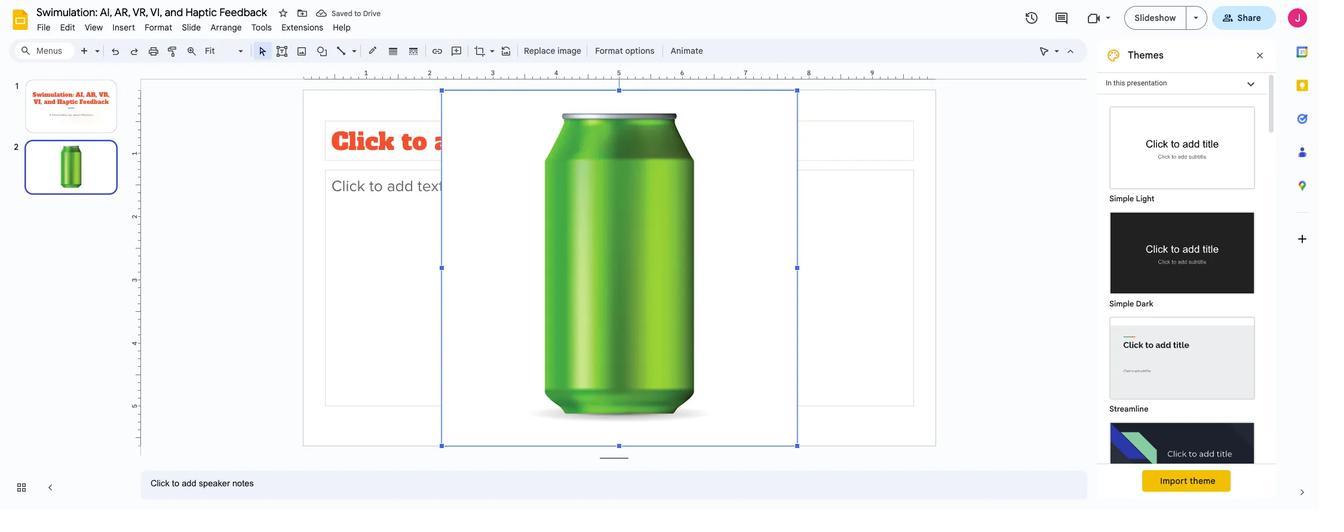 Task type: vqa. For each thing, say whether or not it's contained in the screenshot.
first Documents from the top of the page
no



Task type: locate. For each thing, give the bounding box(es) containing it.
themes application
[[0, 0, 1320, 509]]

in this presentation
[[1106, 79, 1168, 87]]

format for format
[[145, 22, 172, 33]]

theme
[[1190, 476, 1216, 487]]

slideshow button
[[1125, 6, 1187, 30]]

1 horizontal spatial format
[[595, 45, 623, 56]]

extensions
[[282, 22, 324, 33]]

Zoom field
[[201, 42, 249, 60]]

options
[[625, 45, 655, 56]]

tab list
[[1286, 35, 1320, 476]]

share button
[[1212, 6, 1277, 30]]

view
[[85, 22, 103, 33]]

share
[[1238, 13, 1262, 23]]

file
[[37, 22, 51, 33]]

navigation inside themes application
[[0, 68, 131, 509]]

import theme button
[[1143, 470, 1231, 492]]

format left options
[[595, 45, 623, 56]]

border dash option
[[407, 42, 420, 59]]

navigation
[[0, 68, 131, 509]]

menu bar
[[32, 16, 356, 35]]

in this presentation tab
[[1097, 72, 1267, 94]]

menu bar inside menu bar banner
[[32, 16, 356, 35]]

Simple Dark radio
[[1104, 206, 1262, 311]]

import
[[1161, 476, 1188, 487]]

menu bar containing file
[[32, 16, 356, 35]]

format
[[145, 22, 172, 33], [595, 45, 623, 56]]

simple for simple dark
[[1110, 299, 1135, 309]]

simple for simple light
[[1110, 194, 1135, 204]]

tab list inside menu bar banner
[[1286, 35, 1320, 476]]

simple light
[[1110, 194, 1155, 204]]

Simple Light radio
[[1104, 100, 1262, 509]]

themes section
[[1097, 39, 1277, 509]]

option group containing simple light
[[1097, 94, 1267, 509]]

1 vertical spatial format
[[595, 45, 623, 56]]

simple left 'dark'
[[1110, 299, 1135, 309]]

saved to drive
[[332, 9, 381, 18]]

simple dark
[[1110, 299, 1154, 309]]

simple inside 'radio'
[[1110, 299, 1135, 309]]

saved
[[332, 9, 353, 18]]

0 horizontal spatial format
[[145, 22, 172, 33]]

to
[[354, 9, 361, 18]]

option group
[[1097, 94, 1267, 509]]

tools
[[252, 22, 272, 33]]

1 simple from the top
[[1110, 194, 1135, 204]]

replace image button
[[521, 42, 585, 60]]

0 vertical spatial format
[[145, 22, 172, 33]]

format inside menu item
[[145, 22, 172, 33]]

arrange menu item
[[206, 20, 247, 35]]

simple left light
[[1110, 194, 1135, 204]]

2 simple from the top
[[1110, 299, 1135, 309]]

help menu item
[[328, 20, 356, 35]]

simple inside radio
[[1110, 194, 1135, 204]]

0 vertical spatial simple
[[1110, 194, 1135, 204]]

arrange
[[211, 22, 242, 33]]

simple
[[1110, 194, 1135, 204], [1110, 299, 1135, 309]]

format down rename text field
[[145, 22, 172, 33]]

format inside button
[[595, 45, 623, 56]]

border color: transparent image
[[366, 42, 380, 58]]

1 vertical spatial simple
[[1110, 299, 1135, 309]]

view menu item
[[80, 20, 108, 35]]

extensions menu item
[[277, 20, 328, 35]]

drive
[[363, 9, 381, 18]]

themes
[[1128, 50, 1164, 62]]



Task type: describe. For each thing, give the bounding box(es) containing it.
format options button
[[590, 42, 660, 60]]

Menus field
[[15, 42, 75, 59]]

Focus radio
[[1104, 416, 1262, 509]]

new slide with layout image
[[92, 43, 100, 47]]

presentation options image
[[1194, 17, 1199, 19]]

focus image
[[1111, 423, 1255, 504]]

Star checkbox
[[275, 5, 292, 22]]

menu bar banner
[[0, 0, 1320, 509]]

slide
[[182, 22, 201, 33]]

shape image
[[315, 42, 329, 59]]

slide menu item
[[177, 20, 206, 35]]

replace image
[[524, 45, 582, 56]]

presentation
[[1128, 79, 1168, 87]]

option group inside themes section
[[1097, 94, 1267, 509]]

animate button
[[666, 42, 709, 60]]

in
[[1106, 79, 1112, 87]]

animate
[[671, 45, 703, 56]]

this
[[1114, 79, 1126, 87]]

dark
[[1136, 299, 1154, 309]]

edit
[[60, 22, 75, 33]]

help
[[333, 22, 351, 33]]

light
[[1136, 194, 1155, 204]]

Rename text field
[[32, 5, 274, 19]]

Zoom text field
[[203, 42, 237, 59]]

edit menu item
[[55, 20, 80, 35]]

main toolbar
[[74, 0, 709, 464]]

tools menu item
[[247, 20, 277, 35]]

slideshow
[[1135, 13, 1177, 23]]

border weight option
[[386, 42, 400, 59]]

format for format options
[[595, 45, 623, 56]]

streamline
[[1110, 404, 1149, 414]]

format options
[[595, 45, 655, 56]]

format menu item
[[140, 20, 177, 35]]

insert image image
[[295, 42, 309, 59]]

mode and view toolbar
[[1035, 39, 1081, 63]]

file menu item
[[32, 20, 55, 35]]

insert
[[113, 22, 135, 33]]

saved to drive button
[[313, 5, 384, 22]]

import theme
[[1161, 476, 1216, 487]]

replace
[[524, 45, 556, 56]]

insert menu item
[[108, 20, 140, 35]]

image
[[558, 45, 582, 56]]

Streamline radio
[[1104, 311, 1262, 416]]



